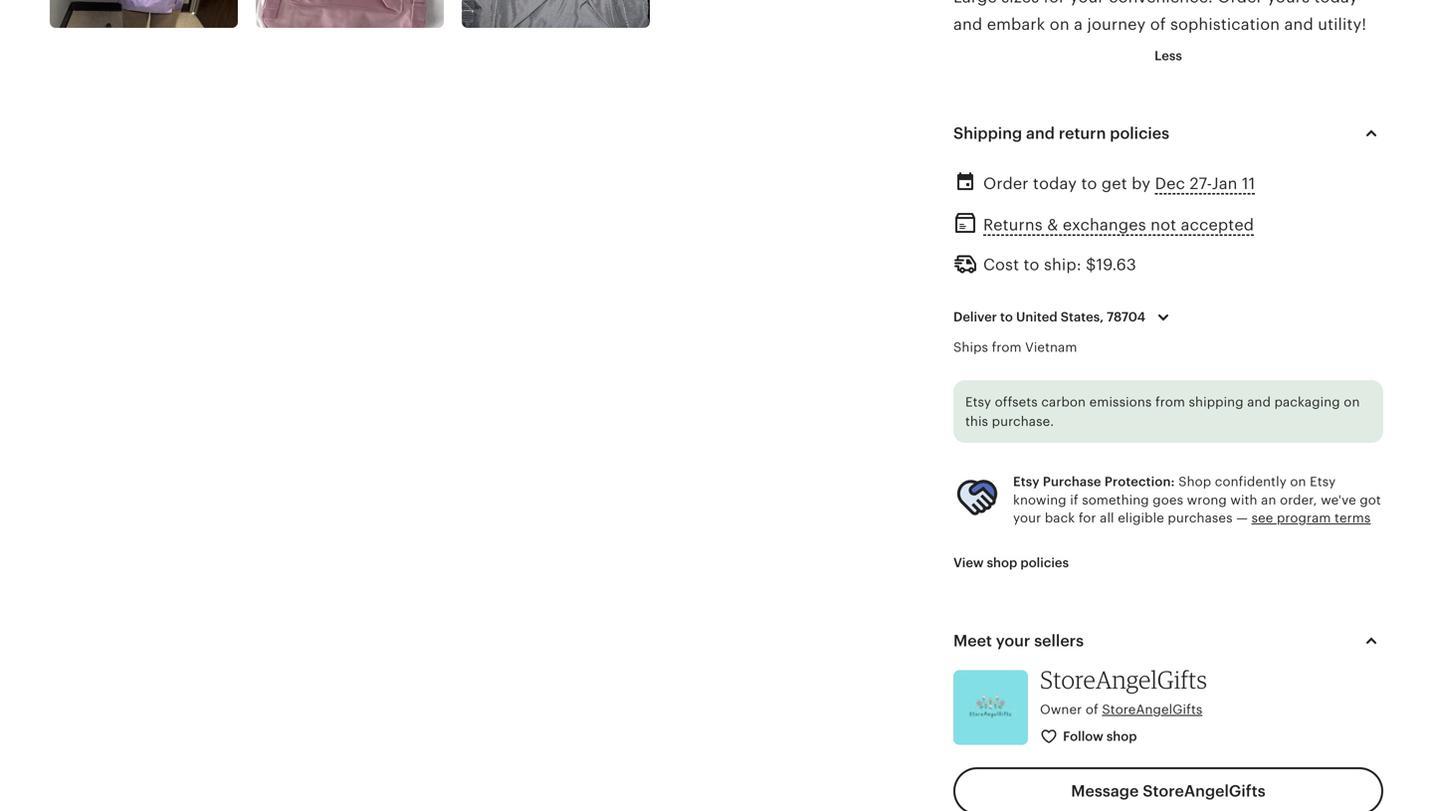 Task type: locate. For each thing, give the bounding box(es) containing it.
on right packaging
[[1344, 395, 1361, 410]]

1 vertical spatial storeangelgifts
[[1103, 702, 1203, 717]]

1 horizontal spatial policies
[[1110, 125, 1170, 143]]

0 horizontal spatial to
[[1001, 310, 1013, 325]]

and left return
[[1027, 125, 1055, 143]]

0 horizontal spatial and
[[1027, 125, 1055, 143]]

2 horizontal spatial etsy
[[1310, 475, 1336, 490]]

owner
[[1040, 702, 1083, 717]]

order
[[984, 175, 1029, 193]]

message storeangelgifts
[[1072, 783, 1266, 801]]

etsy up this
[[966, 395, 992, 410]]

0 vertical spatial shop
[[987, 556, 1018, 571]]

0 horizontal spatial from
[[992, 340, 1022, 355]]

2 vertical spatial to
[[1001, 310, 1013, 325]]

0 vertical spatial on
[[1344, 395, 1361, 410]]

eligible
[[1118, 511, 1165, 526]]

1 vertical spatial and
[[1248, 395, 1271, 410]]

your
[[1014, 511, 1042, 526], [996, 632, 1031, 650]]

2 horizontal spatial to
[[1082, 175, 1098, 193]]

on
[[1344, 395, 1361, 410], [1291, 475, 1307, 490]]

and inside etsy offsets carbon emissions from shipping and packaging on this purchase.
[[1248, 395, 1271, 410]]

1 horizontal spatial from
[[1156, 395, 1186, 410]]

vietnam
[[1026, 340, 1078, 355]]

get
[[1102, 175, 1128, 193]]

etsy up we've
[[1310, 475, 1336, 490]]

cost
[[984, 256, 1020, 274]]

dec 27-jan 11 button
[[1156, 169, 1256, 199]]

storeangelgifts up follow shop on the bottom of the page
[[1103, 702, 1203, 717]]

your down knowing
[[1014, 511, 1042, 526]]

from left shipping
[[1156, 395, 1186, 410]]

jan
[[1212, 175, 1238, 193]]

1 vertical spatial shop
[[1107, 729, 1138, 744]]

shipping and return policies
[[954, 125, 1170, 143]]

follow shop
[[1064, 729, 1138, 744]]

policies down back
[[1021, 556, 1069, 571]]

1 vertical spatial from
[[1156, 395, 1186, 410]]

policies
[[1110, 125, 1170, 143], [1021, 556, 1069, 571]]

policies up by
[[1110, 125, 1170, 143]]

0 vertical spatial and
[[1027, 125, 1055, 143]]

on inside shop confidently on etsy knowing if something goes wrong with an order, we've got your back for all eligible purchases —
[[1291, 475, 1307, 490]]

if
[[1071, 493, 1079, 508]]

on inside etsy offsets carbon emissions from shipping and packaging on this purchase.
[[1344, 395, 1361, 410]]

0 vertical spatial from
[[992, 340, 1022, 355]]

emissions
[[1090, 395, 1152, 410]]

got
[[1360, 493, 1382, 508]]

shop for follow
[[1107, 729, 1138, 744]]

etsy
[[966, 395, 992, 410], [1014, 475, 1040, 490], [1310, 475, 1336, 490]]

&
[[1048, 216, 1059, 234]]

and
[[1027, 125, 1055, 143], [1248, 395, 1271, 410]]

1 horizontal spatial shop
[[1107, 729, 1138, 744]]

message
[[1072, 783, 1139, 801]]

offsets
[[995, 395, 1038, 410]]

storeangelgifts
[[1040, 665, 1208, 694], [1103, 702, 1203, 717], [1143, 783, 1266, 801]]

for
[[1079, 511, 1097, 526]]

0 horizontal spatial policies
[[1021, 556, 1069, 571]]

and right shipping
[[1248, 395, 1271, 410]]

shop right view
[[987, 556, 1018, 571]]

purchases
[[1168, 511, 1233, 526]]

shop right follow
[[1107, 729, 1138, 744]]

from
[[992, 340, 1022, 355], [1156, 395, 1186, 410]]

to right the "cost" at the right top of page
[[1024, 256, 1040, 274]]

1 vertical spatial your
[[996, 632, 1031, 650]]

0 vertical spatial to
[[1082, 175, 1098, 193]]

etsy inside etsy offsets carbon emissions from shipping and packaging on this purchase.
[[966, 395, 992, 410]]

1 horizontal spatial to
[[1024, 256, 1040, 274]]

1 vertical spatial to
[[1024, 256, 1040, 274]]

0 vertical spatial storeangelgifts
[[1040, 665, 1208, 694]]

27-
[[1190, 175, 1212, 193]]

exchanges
[[1063, 216, 1147, 234]]

0 vertical spatial your
[[1014, 511, 1042, 526]]

view shop policies
[[954, 556, 1069, 571]]

storeangelgifts owner of storeangelgifts
[[1040, 665, 1208, 717]]

less
[[1155, 48, 1183, 63]]

and inside dropdown button
[[1027, 125, 1055, 143]]

etsy inside shop confidently on etsy knowing if something goes wrong with an order, we've got your back for all eligible purchases —
[[1310, 475, 1336, 490]]

shipping
[[1189, 395, 1244, 410]]

shop
[[987, 556, 1018, 571], [1107, 729, 1138, 744]]

0 horizontal spatial on
[[1291, 475, 1307, 490]]

to
[[1082, 175, 1098, 193], [1024, 256, 1040, 274], [1001, 310, 1013, 325]]

your inside shop confidently on etsy knowing if something goes wrong with an order, we've got your back for all eligible purchases —
[[1014, 511, 1042, 526]]

storeangelgifts down the storeangelgifts link
[[1143, 783, 1266, 801]]

deliver to united states, 78704
[[954, 310, 1146, 325]]

see program terms link
[[1252, 511, 1371, 526]]

ship:
[[1044, 256, 1082, 274]]

less button
[[1140, 38, 1198, 74]]

0 vertical spatial policies
[[1110, 125, 1170, 143]]

dec
[[1156, 175, 1186, 193]]

wrong
[[1187, 493, 1227, 508]]

2 vertical spatial storeangelgifts
[[1143, 783, 1266, 801]]

knowing
[[1014, 493, 1067, 508]]

to for ship:
[[1024, 256, 1040, 274]]

to left united
[[1001, 310, 1013, 325]]

on up order,
[[1291, 475, 1307, 490]]

0 horizontal spatial shop
[[987, 556, 1018, 571]]

order today to get by dec 27-jan 11
[[984, 175, 1256, 193]]

purchase.
[[992, 414, 1055, 429]]

shipping
[[954, 125, 1023, 143]]

terms
[[1335, 511, 1371, 526]]

storeangelgifts image
[[954, 671, 1029, 745]]

returns
[[984, 216, 1043, 234]]

we've
[[1321, 493, 1357, 508]]

policies inside button
[[1021, 556, 1069, 571]]

policies inside dropdown button
[[1110, 125, 1170, 143]]

1 vertical spatial on
[[1291, 475, 1307, 490]]

1 vertical spatial policies
[[1021, 556, 1069, 571]]

to inside deliver to united states, 78704 dropdown button
[[1001, 310, 1013, 325]]

return
[[1059, 125, 1107, 143]]

shop
[[1179, 475, 1212, 490]]

storeangelgifts link
[[1103, 702, 1203, 717]]

1 horizontal spatial etsy
[[1014, 475, 1040, 490]]

to left the get
[[1082, 175, 1098, 193]]

your right meet
[[996, 632, 1031, 650]]

0 horizontal spatial etsy
[[966, 395, 992, 410]]

etsy up knowing
[[1014, 475, 1040, 490]]

storeangelgifts up the storeangelgifts link
[[1040, 665, 1208, 694]]

1 horizontal spatial on
[[1344, 395, 1361, 410]]

1 horizontal spatial and
[[1248, 395, 1271, 410]]

from right 'ships'
[[992, 340, 1022, 355]]



Task type: describe. For each thing, give the bounding box(es) containing it.
ships
[[954, 340, 989, 355]]

message storeangelgifts button
[[954, 768, 1384, 811]]

returns & exchanges not accepted button
[[984, 210, 1255, 240]]

storeangelgifts inside message storeangelgifts button
[[1143, 783, 1266, 801]]

order,
[[1280, 493, 1318, 508]]

cost to ship: $ 19.63
[[984, 256, 1137, 274]]

meet
[[954, 632, 993, 650]]

see program terms
[[1252, 511, 1371, 526]]

accepted
[[1181, 216, 1255, 234]]

purchase
[[1043, 475, 1102, 490]]

view shop policies button
[[939, 545, 1084, 581]]

with
[[1231, 493, 1258, 508]]

shop for view
[[987, 556, 1018, 571]]

states,
[[1061, 310, 1104, 325]]

meet your sellers button
[[936, 617, 1402, 665]]

packaging
[[1275, 395, 1341, 410]]

78704
[[1107, 310, 1146, 325]]

program
[[1277, 511, 1332, 526]]

from inside etsy offsets carbon emissions from shipping and packaging on this purchase.
[[1156, 395, 1186, 410]]

an
[[1262, 493, 1277, 508]]

goes
[[1153, 493, 1184, 508]]

—
[[1237, 511, 1249, 526]]

this
[[966, 414, 989, 429]]

all
[[1100, 511, 1115, 526]]

11
[[1243, 175, 1256, 193]]

follow shop button
[[1026, 719, 1154, 756]]

shop confidently on etsy knowing if something goes wrong with an order, we've got your back for all eligible purchases —
[[1014, 475, 1382, 526]]

storeangelgifts inside storeangelgifts owner of storeangelgifts
[[1103, 702, 1203, 717]]

19.63
[[1097, 256, 1137, 274]]

etsy purchase protection:
[[1014, 475, 1175, 490]]

united
[[1017, 310, 1058, 325]]

meet your sellers
[[954, 632, 1084, 650]]

follow
[[1064, 729, 1104, 744]]

something
[[1083, 493, 1150, 508]]

etsy for etsy offsets carbon emissions from shipping and packaging on this purchase.
[[966, 395, 992, 410]]

of
[[1086, 702, 1099, 717]]

etsy offsets carbon emissions from shipping and packaging on this purchase.
[[966, 395, 1361, 429]]

deliver
[[954, 310, 998, 325]]

returns & exchanges not accepted
[[984, 216, 1255, 234]]

confidently
[[1215, 475, 1287, 490]]

by
[[1132, 175, 1151, 193]]

sellers
[[1035, 632, 1084, 650]]

ships from vietnam
[[954, 340, 1078, 355]]

today
[[1034, 175, 1077, 193]]

etsy for etsy purchase protection:
[[1014, 475, 1040, 490]]

back
[[1045, 511, 1076, 526]]

$
[[1086, 256, 1097, 274]]

deliver to united states, 78704 button
[[939, 296, 1191, 338]]

not
[[1151, 216, 1177, 234]]

see
[[1252, 511, 1274, 526]]

protection:
[[1105, 475, 1175, 490]]

view
[[954, 556, 984, 571]]

your inside meet your sellers dropdown button
[[996, 632, 1031, 650]]

carbon
[[1042, 395, 1086, 410]]

to for united
[[1001, 310, 1013, 325]]

shipping and return policies button
[[936, 110, 1402, 157]]



Task type: vqa. For each thing, say whether or not it's contained in the screenshot.
The 18.99
no



